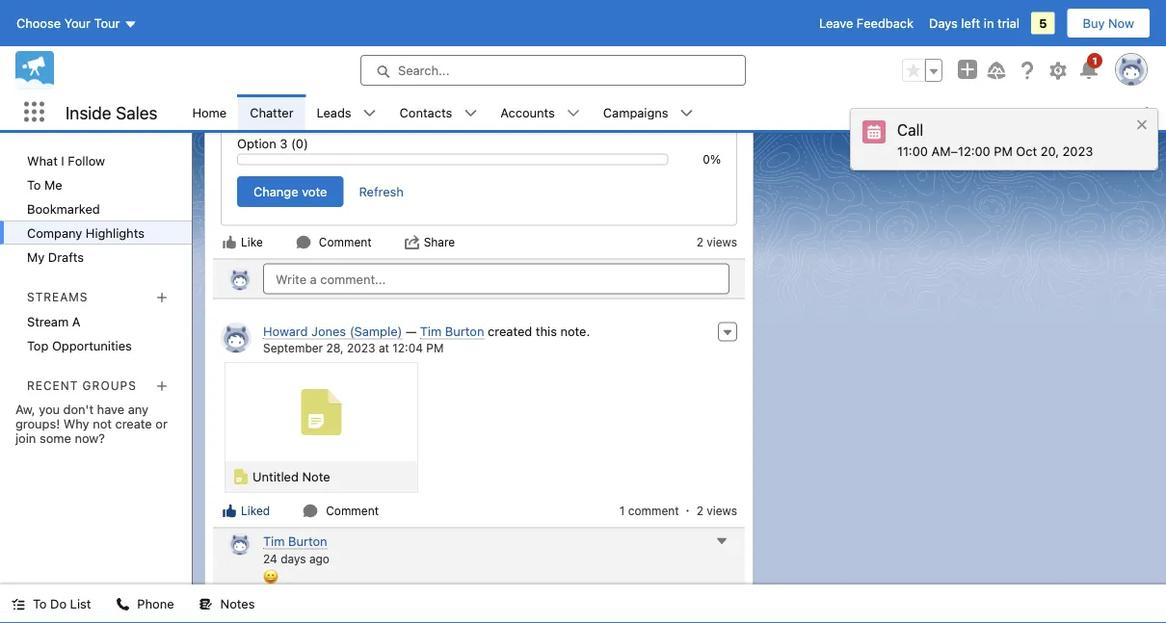 Task type: locate. For each thing, give the bounding box(es) containing it.
1 vertical spatial to
[[33, 597, 47, 612]]

group
[[902, 59, 943, 82]]

1 tim burton image from the top
[[228, 268, 252, 291]]

views right 1 comment status
[[707, 505, 737, 519]]

text default image left do
[[12, 598, 25, 612]]

option
[[237, 137, 276, 151]]

1 horizontal spatial 2023
[[1063, 144, 1093, 158]]

1 button
[[1078, 53, 1103, 82]]

to inside button
[[33, 597, 47, 612]]

comment down note
[[326, 505, 379, 519]]

left
[[961, 16, 981, 30]]

0 vertical spatial 1
[[1093, 55, 1098, 66]]

text default image for the phone button
[[116, 598, 130, 612]]

howard jones (sample) link
[[263, 325, 402, 340]]

accounts
[[501, 105, 555, 120]]

comment button for liked
[[302, 503, 380, 521]]

my
[[27, 250, 45, 264]]

some
[[39, 431, 71, 446]]

0 horizontal spatial tim burton link
[[263, 535, 327, 550]]

pm inside call 11:00 am–12:00 pm oct 20, 2023
[[994, 144, 1013, 158]]

1 vertical spatial pm
[[426, 342, 444, 355]]

list
[[70, 597, 91, 612]]

tim burton link up days
[[263, 535, 327, 550]]

comment inside tim burton, september 29, 2023 at 4:09 pm element
[[319, 236, 372, 250]]

pm left oct
[[994, 144, 1013, 158]]

why
[[63, 417, 89, 431]]

2 2 views from the top
[[697, 505, 737, 519]]

buy now button
[[1067, 8, 1151, 39]]

1 comment status
[[620, 503, 697, 521]]

0 vertical spatial 2023
[[1063, 144, 1093, 158]]

i
[[61, 153, 64, 168]]

list
[[181, 94, 1166, 130]]

tim burton image for like "button"
[[228, 533, 252, 556]]

tim inside 'howard jones (sample) — tim burton created this note. september 28, 2023 at 12:04 pm'
[[420, 325, 442, 339]]

choose your tour
[[16, 16, 120, 30]]

to left me
[[27, 177, 41, 192]]

1 vertical spatial 2 views
[[697, 505, 737, 519]]

comment button
[[295, 234, 373, 252], [302, 503, 380, 521]]

1 inside status
[[620, 505, 625, 519]]

1 horizontal spatial burton
[[445, 325, 484, 339]]

chatter
[[250, 105, 294, 120]]

(
[[291, 137, 296, 151]]

1 horizontal spatial tim burton link
[[420, 325, 484, 340]]

list containing home
[[181, 94, 1166, 130]]

comment button down note
[[302, 503, 380, 521]]

aw,
[[15, 402, 35, 417]]

call
[[897, 121, 924, 139]]

choose
[[16, 16, 61, 30]]

call alert
[[897, 121, 1146, 140]]

1 vertical spatial burton
[[288, 535, 327, 549]]

change vote button
[[237, 177, 344, 208]]

2 views inside tim burton, september 29, 2023 at 4:09 pm element
[[697, 236, 737, 250]]

1 2 from the top
[[697, 236, 704, 250]]

untitled
[[253, 470, 299, 485]]

1
[[1093, 55, 1098, 66], [620, 505, 625, 519]]

comment down vote
[[319, 236, 372, 250]]

aw, you don't have any groups!
[[15, 402, 149, 431]]

burton left created
[[445, 325, 484, 339]]

24
[[263, 553, 277, 566]]

burton inside tim burton 24 days ago
[[288, 535, 327, 549]]

views down 0%
[[707, 236, 737, 250]]

0 vertical spatial 2
[[697, 236, 704, 250]]

tim burton image
[[228, 268, 252, 291], [228, 533, 252, 556]]

feedback
[[857, 16, 914, 30]]

text default image down note
[[303, 504, 318, 520]]

text default image right like
[[296, 235, 311, 251]]

0 vertical spatial comment
[[319, 236, 372, 250]]

2 tim burton image from the top
[[228, 533, 252, 556]]

to inside what i follow to me bookmarked company highlights my drafts
[[27, 177, 41, 192]]

what
[[27, 153, 58, 168]]

2 down 0%
[[697, 236, 704, 250]]

text default image inside to do list button
[[12, 598, 25, 612]]

1 vertical spatial 1
[[620, 505, 625, 519]]

to do list
[[33, 597, 91, 612]]

2 views inside tim burton, september 28, 2023 at 12:04 pm element
[[697, 505, 737, 519]]

text default image inside liked button
[[222, 504, 237, 520]]

comment button down vote
[[295, 234, 373, 252]]

text default image left notes
[[199, 598, 213, 612]]

top
[[27, 338, 49, 353]]

what i follow to me bookmarked company highlights my drafts
[[27, 153, 145, 264]]

1 vertical spatial tim burton image
[[228, 533, 252, 556]]

1 vertical spatial comment
[[326, 505, 379, 519]]

choose your tour button
[[15, 8, 138, 39]]

to left do
[[33, 597, 47, 612]]

highlights
[[86, 226, 145, 240]]

to
[[27, 177, 41, 192], [33, 597, 47, 612]]

1 vertical spatial 2
[[697, 505, 704, 519]]

comment button inside tim burton, september 29, 2023 at 4:09 pm element
[[295, 234, 373, 252]]

you
[[39, 402, 60, 417]]

0 horizontal spatial pm
[[426, 342, 444, 355]]

0 vertical spatial to
[[27, 177, 41, 192]]

notes button
[[188, 585, 266, 624]]

do
[[50, 597, 67, 612]]

chatter link
[[238, 94, 305, 130]]

0 vertical spatial comment button
[[295, 234, 373, 252]]

text default image right leads
[[363, 107, 377, 120]]

pm
[[994, 144, 1013, 158], [426, 342, 444, 355]]

text default image
[[680, 107, 694, 120], [222, 235, 237, 251], [222, 504, 237, 520], [116, 598, 130, 612]]

tim burton, september 29, 2023 at 4:09 pm element
[[213, 0, 745, 259]]

views
[[707, 236, 737, 250], [707, 505, 737, 519]]

0 vertical spatial views
[[707, 236, 737, 250]]

text default image inside notes button
[[199, 598, 213, 612]]

Write a comment... text field
[[263, 264, 730, 295]]

notes
[[220, 597, 255, 612]]

1 2 views from the top
[[697, 236, 737, 250]]

2 2 from the top
[[697, 505, 704, 519]]

2 views right comment
[[697, 505, 737, 519]]

1 vertical spatial tim
[[263, 535, 285, 549]]

tim up 24
[[263, 535, 285, 549]]

text default image right contacts on the top of the page
[[464, 107, 477, 120]]

2 right comment
[[697, 505, 704, 519]]

2 views down 0%
[[697, 236, 737, 250]]

1 inside dropdown button
[[1093, 55, 1098, 66]]

refresh link
[[359, 185, 404, 200]]

1 left comment
[[620, 505, 625, 519]]

3
[[280, 137, 288, 151]]

comment inside tim burton, september 28, 2023 at 12:04 pm element
[[326, 505, 379, 519]]

buy
[[1083, 16, 1105, 30]]

0 horizontal spatial tim
[[263, 535, 285, 549]]

2023 down (sample)
[[347, 342, 376, 355]]

burton up ago
[[288, 535, 327, 549]]

tim burton link right —
[[420, 325, 484, 340]]

top opportunities link
[[0, 334, 192, 358]]

0 vertical spatial tim burton image
[[228, 268, 252, 291]]

why not create or join some now?
[[15, 417, 168, 446]]

liked button
[[221, 503, 271, 521]]

text default image
[[363, 107, 377, 120], [464, 107, 477, 120], [567, 107, 580, 120], [296, 235, 311, 251], [405, 235, 420, 251], [303, 504, 318, 520], [12, 598, 25, 612], [199, 598, 213, 612]]

tim burton image down like "button"
[[228, 268, 252, 291]]

text default image inside accounts list item
[[567, 107, 580, 120]]

1 down buy
[[1093, 55, 1098, 66]]

what i follow link
[[0, 148, 192, 173]]

any
[[128, 402, 149, 417]]

(sample)
[[350, 325, 402, 339]]

to do list button
[[0, 585, 103, 624]]

leads link
[[305, 94, 363, 130]]

text default image inside the phone button
[[116, 598, 130, 612]]

1 horizontal spatial pm
[[994, 144, 1013, 158]]

text default image right campaigns
[[680, 107, 694, 120]]

0 horizontal spatial burton
[[288, 535, 327, 549]]

1 vertical spatial views
[[707, 505, 737, 519]]

note
[[302, 470, 330, 485]]

text default image left phone
[[116, 598, 130, 612]]

search...
[[398, 63, 450, 78]]

inside sales
[[66, 102, 158, 123]]

1 for 1 comment
[[620, 505, 625, 519]]

1 vertical spatial 2023
[[347, 342, 376, 355]]

accounts link
[[489, 94, 567, 130]]

0 horizontal spatial 1
[[620, 505, 625, 519]]

burton inside 'howard jones (sample) — tim burton created this note. september 28, 2023 at 12:04 pm'
[[445, 325, 484, 339]]

1 horizontal spatial tim
[[420, 325, 442, 339]]

0 vertical spatial burton
[[445, 325, 484, 339]]

tim inside tim burton 24 days ago
[[263, 535, 285, 549]]

2 views from the top
[[707, 505, 737, 519]]

0 vertical spatial tim
[[420, 325, 442, 339]]

1 vertical spatial tim burton link
[[263, 535, 327, 550]]

call 11:00 am–12:00 pm oct 20, 2023
[[897, 121, 1093, 158]]

stream
[[27, 314, 69, 329]]

text default image inside share popup button
[[405, 235, 420, 251]]

tim burton image down liked button
[[228, 533, 252, 556]]

refresh
[[359, 185, 404, 200]]

text default image left the "share"
[[405, 235, 420, 251]]

text default image left liked
[[222, 504, 237, 520]]

2023 right the 20, in the top right of the page
[[1063, 144, 1093, 158]]

views inside tim burton, september 29, 2023 at 4:09 pm element
[[707, 236, 737, 250]]

september 28, 2023 at 12:04 pm link
[[263, 342, 444, 355]]

comment
[[319, 236, 372, 250], [326, 505, 379, 519]]

1 horizontal spatial 1
[[1093, 55, 1098, 66]]

text default image left like
[[222, 235, 237, 251]]

vote
[[302, 185, 327, 200]]

don't
[[63, 402, 94, 417]]

text default image right accounts
[[567, 107, 580, 120]]

0 horizontal spatial 2023
[[347, 342, 376, 355]]

now
[[1109, 16, 1135, 30]]

20,
[[1041, 144, 1059, 158]]

company highlights link
[[0, 221, 192, 245]]

text default image inside like "button"
[[222, 235, 237, 251]]

tim right —
[[420, 325, 442, 339]]

—
[[406, 325, 417, 339]]

1 vertical spatial comment button
[[302, 503, 380, 521]]

1 views from the top
[[707, 236, 737, 250]]

leads
[[317, 105, 352, 120]]

company
[[27, 226, 82, 240]]

recent groups link
[[27, 379, 137, 392]]

tim burton image for change vote 'button'
[[228, 268, 252, 291]]

0 vertical spatial 2 views
[[697, 236, 737, 250]]

2
[[697, 236, 704, 250], [697, 505, 704, 519]]

pm right 12:04 at the bottom of the page
[[426, 342, 444, 355]]

0 vertical spatial pm
[[994, 144, 1013, 158]]

days
[[281, 553, 306, 566]]

tim
[[420, 325, 442, 339], [263, 535, 285, 549]]



Task type: describe. For each thing, give the bounding box(es) containing it.
text default image inside contacts list item
[[464, 107, 477, 120]]

2023 inside call 11:00 am–12:00 pm oct 20, 2023
[[1063, 144, 1093, 158]]

1 for 1
[[1093, 55, 1098, 66]]

5
[[1039, 16, 1047, 30]]

your
[[64, 16, 91, 30]]

at
[[379, 342, 389, 355]]

contacts
[[400, 105, 452, 120]]

buy now
[[1083, 16, 1135, 30]]

text default image for liked button
[[222, 504, 237, 520]]

leave
[[819, 16, 853, 30]]

1 comment
[[620, 505, 679, 519]]

)
[[304, 137, 308, 151]]

😀
[[263, 570, 276, 585]]

ago
[[309, 553, 330, 566]]

pm inside 'howard jones (sample) — tim burton created this note. september 28, 2023 at 12:04 pm'
[[426, 342, 444, 355]]

campaigns link
[[592, 94, 680, 130]]

0
[[296, 137, 304, 151]]

days left in trial
[[929, 16, 1020, 30]]

inside
[[66, 102, 111, 123]]

leave feedback link
[[819, 16, 914, 30]]

contacts link
[[388, 94, 464, 130]]

phone button
[[104, 585, 186, 624]]

text default image inside leads list item
[[363, 107, 377, 120]]

create
[[115, 417, 152, 431]]

home link
[[181, 94, 238, 130]]

streams
[[27, 290, 88, 304]]

bookmarked link
[[0, 197, 192, 221]]

streams link
[[27, 290, 88, 304]]

groups!
[[15, 417, 60, 431]]

september
[[263, 342, 323, 355]]

comment for like
[[319, 236, 372, 250]]

trial
[[998, 16, 1020, 30]]

join
[[15, 431, 36, 446]]

a
[[72, 314, 80, 329]]

comment button for like
[[295, 234, 373, 252]]

created
[[488, 325, 532, 339]]

like
[[241, 236, 263, 250]]

stream a link
[[0, 310, 192, 334]]

like button
[[221, 234, 264, 252]]

untitled note
[[253, 470, 330, 485]]

text default image inside tim burton, september 28, 2023 at 12:04 pm element
[[303, 504, 318, 520]]

now?
[[75, 431, 105, 446]]

change
[[254, 185, 298, 200]]

views inside tim burton, september 28, 2023 at 12:04 pm element
[[707, 505, 737, 519]]

phone
[[137, 597, 174, 612]]

tour
[[94, 16, 120, 30]]

leads list item
[[305, 94, 388, 130]]

11:00
[[897, 144, 928, 158]]

not
[[93, 417, 112, 431]]

share button
[[404, 234, 456, 252]]

or
[[156, 417, 168, 431]]

text default image for like "button"
[[222, 235, 237, 251]]

my drafts link
[[0, 245, 192, 269]]

tim burton image
[[221, 323, 252, 354]]

share
[[424, 236, 455, 250]]

0%
[[703, 153, 721, 167]]

howard jones (sample) — tim burton created this note. september 28, 2023 at 12:04 pm
[[263, 325, 590, 355]]

tim burton 24 days ago
[[263, 535, 330, 566]]

accounts list item
[[489, 94, 592, 130]]

comment
[[628, 505, 679, 519]]

liked
[[241, 505, 270, 519]]

campaigns
[[603, 105, 669, 120]]

follow
[[68, 153, 105, 168]]

home
[[192, 105, 227, 120]]

tim burton, september 28, 2023 at 12:04 pm element
[[213, 315, 745, 528]]

jones
[[311, 325, 346, 339]]

recent
[[27, 379, 78, 392]]

recent groups
[[27, 379, 137, 392]]

contacts list item
[[388, 94, 489, 130]]

change vote
[[254, 185, 327, 200]]

me
[[44, 177, 62, 192]]

howard
[[263, 325, 308, 339]]

search... button
[[361, 55, 746, 86]]

campaigns list item
[[592, 94, 705, 130]]

small image
[[863, 121, 886, 144]]

note.
[[561, 325, 590, 339]]

am–12:00
[[932, 144, 991, 158]]

sales
[[116, 102, 158, 123]]

to me link
[[0, 173, 192, 197]]

oct
[[1016, 144, 1038, 158]]

text default image inside campaigns list item
[[680, 107, 694, 120]]

comment for liked
[[326, 505, 379, 519]]

this
[[536, 325, 557, 339]]

2023 inside 'howard jones (sample) — tim burton created this note. september 28, 2023 at 12:04 pm'
[[347, 342, 376, 355]]

0 vertical spatial tim burton link
[[420, 325, 484, 340]]

option 3 ( 0 )
[[237, 137, 308, 151]]



Task type: vqa. For each thing, say whether or not it's contained in the screenshot.
200
no



